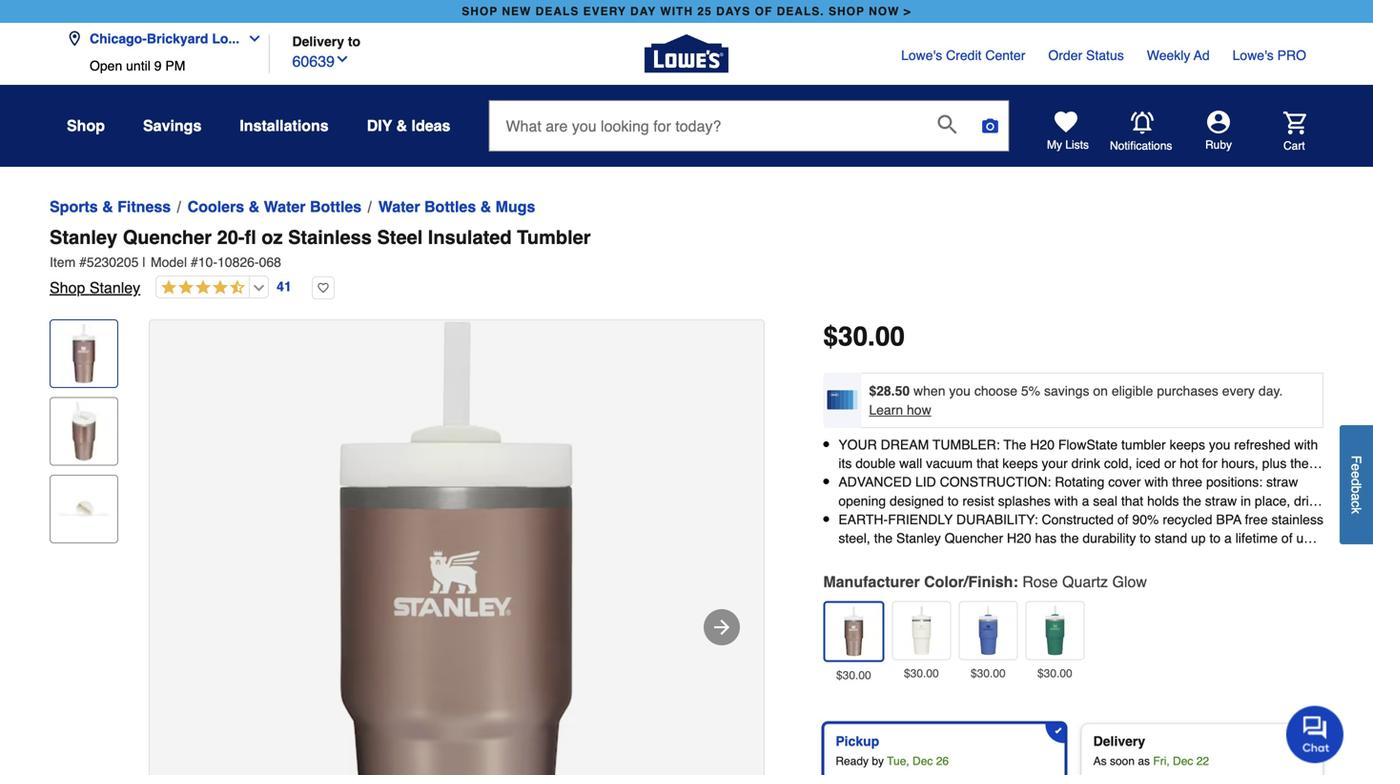 Task type: vqa. For each thing, say whether or not it's contained in the screenshot.
Prepare
no



Task type: locate. For each thing, give the bounding box(es) containing it.
double
[[856, 456, 896, 471]]

quencher up model on the left top
[[123, 227, 212, 249]]

you inside your dream tumbler: the h20 flowstate tumbler keeps you refreshed with its double wall vacuum that keeps your drink cold, iced or hot for hours, plus the narrow base on all sizes fits just about any car cup holder and it is dishwasher safe
[[1210, 437, 1231, 453]]

& up fl
[[249, 198, 260, 216]]

shop for shop
[[67, 117, 105, 135]]

lowe's
[[902, 48, 943, 63], [1233, 48, 1275, 63]]

drink inside the advanced lid construction: rotating cover with three positions: straw opening designed to resist splashes with a seal that holds the straw in place, drink opening, and full-cover top for added leak resistance
[[1295, 494, 1324, 509]]

1 vertical spatial on
[[916, 475, 931, 490]]

lowe's for lowe's pro
[[1233, 48, 1275, 63]]

steel,
[[839, 531, 871, 546]]

every
[[1223, 384, 1256, 399]]

2 lowe's from the left
[[1233, 48, 1275, 63]]

0 horizontal spatial and
[[894, 512, 916, 528]]

order status link
[[1049, 46, 1125, 65]]

rose quartz glow image
[[829, 607, 879, 657]]

5230205
[[87, 255, 139, 270]]

0 horizontal spatial chevron down image
[[240, 31, 263, 46]]

water bottles & mugs link
[[379, 196, 536, 219]]

0 vertical spatial stanley
[[50, 227, 118, 249]]

1 vertical spatial delivery
[[1094, 734, 1146, 750]]

that inside the advanced lid construction: rotating cover with three positions: straw opening designed to resist splashes with a seal that holds the straw in place, drink opening, and full-cover top for added leak resistance
[[1122, 494, 1144, 509]]

26
[[937, 755, 949, 769]]

cart
[[1284, 139, 1306, 152]]

shop for shop stanley
[[50, 279, 85, 297]]

shop stanley
[[50, 279, 140, 297]]

2 e from the top
[[1350, 471, 1365, 479]]

1 vertical spatial straw
[[1206, 494, 1238, 509]]

all
[[935, 475, 948, 490]]

to
[[348, 34, 361, 49], [948, 494, 959, 509], [1140, 531, 1152, 546], [1210, 531, 1221, 546]]

delivery up 60639
[[292, 34, 344, 49]]

splashes
[[999, 494, 1051, 509]]

now
[[869, 5, 900, 18]]

weekly ad link
[[1148, 46, 1210, 65]]

water up oz
[[264, 198, 306, 216]]

shop down item
[[50, 279, 85, 297]]

sports & fitness link
[[50, 196, 171, 219]]

any
[[1068, 475, 1090, 490]]

0 horizontal spatial #
[[79, 255, 87, 270]]

1 vertical spatial of
[[1282, 531, 1293, 546]]

option group
[[816, 716, 1332, 776]]

center
[[986, 48, 1026, 63]]

0 horizontal spatial on
[[916, 475, 931, 490]]

$30.00 down cream tonal 'image'
[[905, 667, 940, 681]]

stanley down the sports
[[50, 227, 118, 249]]

the inside your dream tumbler: the h20 flowstate tumbler keeps you refreshed with its double wall vacuum that keeps your drink cold, iced or hot for hours, plus the narrow base on all sizes fits just about any car cup holder and it is dishwasher safe
[[1291, 456, 1310, 471]]

model
[[151, 255, 187, 270]]

4.5 stars image
[[157, 280, 245, 297]]

bottles up insulated
[[425, 198, 476, 216]]

stanley  #10-10826-068 - thumbnail3 image
[[54, 480, 114, 539]]

with inside your dream tumbler: the h20 flowstate tumbler keeps you refreshed with its double wall vacuum that keeps your drink cold, iced or hot for hours, plus the narrow base on all sizes fits just about any car cup holder and it is dishwasher safe
[[1295, 437, 1319, 453]]

dec left 26
[[913, 755, 934, 769]]

tue,
[[888, 755, 910, 769]]

diy & ideas button
[[367, 109, 451, 143]]

lowe's left the pro
[[1233, 48, 1275, 63]]

1 horizontal spatial use
[[1008, 550, 1030, 565]]

e up d
[[1350, 464, 1365, 471]]

is
[[1218, 475, 1228, 490]]

stanley inside earth-friendly durability: constructed of 90% recycled bpa free stainless steel, the stanley quencher h20 has the durability to stand up to a lifetime of use, eliminating the use of single-use plastic bottles and straws
[[897, 531, 942, 546]]

1 horizontal spatial delivery
[[1094, 734, 1146, 750]]

1 horizontal spatial bottles
[[425, 198, 476, 216]]

the
[[1291, 456, 1310, 471], [1184, 494, 1202, 509], [875, 531, 893, 546], [1061, 531, 1080, 546], [907, 550, 925, 565]]

cover down cold,
[[1109, 475, 1142, 490]]

bpa
[[1217, 512, 1242, 528]]

the up eliminating
[[875, 531, 893, 546]]

0 vertical spatial you
[[950, 384, 971, 399]]

1 shop from the left
[[462, 5, 498, 18]]

chevron down image
[[240, 31, 263, 46], [335, 52, 350, 67]]

has
[[1036, 531, 1057, 546]]

60639 button
[[292, 48, 350, 73]]

with right refreshed
[[1295, 437, 1319, 453]]

with up holds
[[1145, 475, 1169, 490]]

0 vertical spatial delivery
[[292, 34, 344, 49]]

delivery for as
[[1094, 734, 1146, 750]]

1 horizontal spatial water
[[379, 198, 420, 216]]

0 horizontal spatial drink
[[1072, 456, 1101, 471]]

straw down 'plus'
[[1267, 475, 1299, 490]]

1 use from the left
[[929, 550, 950, 565]]

my lists link
[[1048, 111, 1090, 153]]

1 vertical spatial h20
[[1008, 531, 1032, 546]]

2 bottles from the left
[[425, 198, 476, 216]]

1 vertical spatial and
[[894, 512, 916, 528]]

for inside your dream tumbler: the h20 flowstate tumbler keeps you refreshed with its double wall vacuum that keeps your drink cold, iced or hot for hours, plus the narrow base on all sizes fits just about any car cup holder and it is dishwasher safe
[[1203, 456, 1218, 471]]

1 horizontal spatial keeps
[[1170, 437, 1206, 453]]

&
[[396, 117, 408, 135], [102, 198, 113, 216], [249, 198, 260, 216], [481, 198, 492, 216]]

of left 90%
[[1118, 512, 1129, 528]]

0 horizontal spatial water
[[264, 198, 306, 216]]

1 horizontal spatial on
[[1094, 384, 1109, 399]]

2 horizontal spatial and
[[1182, 475, 1204, 490]]

stanley down 5230205
[[90, 279, 140, 297]]

when
[[914, 384, 946, 399]]

& for diy
[[396, 117, 408, 135]]

lowe's pro link
[[1233, 46, 1307, 65]]

pickup ready by tue, dec 26
[[836, 734, 949, 769]]

item number 5 2 3 0 2 0 5 and model number 1 0 - 1 0 8 2 6 - 0 6 8 element
[[50, 253, 1324, 272]]

2 horizontal spatial with
[[1295, 437, 1319, 453]]

bottles up stainless
[[310, 198, 362, 216]]

and inside your dream tumbler: the h20 flowstate tumbler keeps you refreshed with its double wall vacuum that keeps your drink cold, iced or hot for hours, plus the narrow base on all sizes fits just about any car cup holder and it is dishwasher safe
[[1182, 475, 1204, 490]]

$30.00 for the alpine image
[[1038, 667, 1073, 681]]

you up hours,
[[1210, 437, 1231, 453]]

of down stainless
[[1282, 531, 1293, 546]]

that inside your dream tumbler: the h20 flowstate tumbler keeps you refreshed with its double wall vacuum that keeps your drink cold, iced or hot for hours, plus the narrow base on all sizes fits just about any car cup holder and it is dishwasher safe
[[977, 456, 999, 471]]

0 horizontal spatial quencher
[[123, 227, 212, 249]]

$30.00 down the alpine image
[[1038, 667, 1073, 681]]

0 vertical spatial with
[[1295, 437, 1319, 453]]

0 vertical spatial quencher
[[123, 227, 212, 249]]

dream
[[881, 437, 930, 453]]

stainless
[[1272, 512, 1324, 528]]

1 horizontal spatial chevron down image
[[335, 52, 350, 67]]

0 horizontal spatial you
[[950, 384, 971, 399]]

chevron down image down delivery to
[[335, 52, 350, 67]]

up
[[1192, 531, 1207, 546]]

h20
[[1031, 437, 1055, 453], [1008, 531, 1032, 546]]

$30.00 down 'iris' image
[[971, 667, 1006, 681]]

0 horizontal spatial straw
[[1206, 494, 1238, 509]]

None search field
[[489, 100, 1010, 167]]

1 horizontal spatial you
[[1210, 437, 1231, 453]]

2 # from the left
[[191, 255, 198, 270]]

shop left now
[[829, 5, 865, 18]]

0 horizontal spatial cover
[[942, 512, 974, 528]]

delivery up the soon at the bottom
[[1094, 734, 1146, 750]]

0 vertical spatial that
[[977, 456, 999, 471]]

on
[[1094, 384, 1109, 399], [916, 475, 931, 490]]

drink up stainless
[[1295, 494, 1324, 509]]

and up glow
[[1118, 550, 1141, 565]]

and left it
[[1182, 475, 1204, 490]]

wall
[[900, 456, 923, 471]]

on left eligible
[[1094, 384, 1109, 399]]

to inside the advanced lid construction: rotating cover with three positions: straw opening designed to resist splashes with a seal that holds the straw in place, drink opening, and full-cover top for added leak resistance
[[948, 494, 959, 509]]

60639
[[292, 52, 335, 70]]

you inside "$28.50 when you choose 5% savings on eligible purchases every day. learn how"
[[950, 384, 971, 399]]

about
[[1031, 475, 1065, 490]]

0 vertical spatial and
[[1182, 475, 1204, 490]]

0 vertical spatial for
[[1203, 456, 1218, 471]]

1 vertical spatial quencher
[[945, 531, 1004, 546]]

1 vertical spatial drink
[[1295, 494, 1324, 509]]

seal
[[1094, 494, 1118, 509]]

shop down open
[[67, 117, 105, 135]]

option group containing pickup
[[816, 716, 1332, 776]]

h20 inside earth-friendly durability: constructed of 90% recycled bpa free stainless steel, the stanley quencher h20 has the durability to stand up to a lifetime of use, eliminating the use of single-use plastic bottles and straws
[[1008, 531, 1032, 546]]

0 vertical spatial drink
[[1072, 456, 1101, 471]]

free
[[1246, 512, 1269, 528]]

e
[[1350, 464, 1365, 471], [1350, 471, 1365, 479]]

that down cup at the right bottom of the page
[[1122, 494, 1144, 509]]

0 horizontal spatial a
[[1083, 494, 1090, 509]]

delivery inside delivery as soon as fri, dec 22
[[1094, 734, 1146, 750]]

$28.50 when you choose 5% savings on eligible purchases every day. learn how
[[870, 384, 1284, 418]]

soon
[[1111, 755, 1135, 769]]

chevron down image right brickyard
[[240, 31, 263, 46]]

1 vertical spatial chevron down image
[[335, 52, 350, 67]]

lowe's left the credit
[[902, 48, 943, 63]]

chicago-brickyard lo...
[[90, 31, 240, 46]]

2 vertical spatial of
[[954, 550, 965, 565]]

0 vertical spatial keeps
[[1170, 437, 1206, 453]]

use down "full-" on the bottom right
[[929, 550, 950, 565]]

0 horizontal spatial keeps
[[1003, 456, 1039, 471]]

drink down the flowstate on the right bottom of page
[[1072, 456, 1101, 471]]

1 horizontal spatial that
[[1122, 494, 1144, 509]]

$30.00 for the 'rose quartz glow' image
[[837, 669, 872, 683]]

alpine image
[[1031, 606, 1080, 656]]

0 vertical spatial of
[[1118, 512, 1129, 528]]

shop left new
[[462, 5, 498, 18]]

ruby
[[1206, 138, 1233, 152]]

0 horizontal spatial lowe's
[[902, 48, 943, 63]]

ad
[[1194, 48, 1210, 63]]

0 horizontal spatial delivery
[[292, 34, 344, 49]]

1 # from the left
[[79, 255, 87, 270]]

you right when
[[950, 384, 971, 399]]

the right 'plus'
[[1291, 456, 1310, 471]]

h20 down added
[[1008, 531, 1032, 546]]

1 vertical spatial shop
[[50, 279, 85, 297]]

f e e d b a c k button
[[1341, 425, 1374, 545]]

& right diy
[[396, 117, 408, 135]]

cream tonal image
[[897, 606, 947, 656]]

1 horizontal spatial shop
[[829, 5, 865, 18]]

0 vertical spatial h20
[[1031, 437, 1055, 453]]

for up it
[[1203, 456, 1218, 471]]

1 horizontal spatial a
[[1225, 531, 1233, 546]]

the up recycled
[[1184, 494, 1202, 509]]

f e e d b a c k
[[1350, 456, 1365, 514]]

keeps up hot
[[1170, 437, 1206, 453]]

cover down resist
[[942, 512, 974, 528]]

straw
[[1267, 475, 1299, 490], [1206, 494, 1238, 509]]

with
[[1295, 437, 1319, 453], [1145, 475, 1169, 490], [1055, 494, 1079, 509]]

$ 30 . 00
[[824, 322, 905, 352]]

2 horizontal spatial a
[[1350, 494, 1365, 501]]

savings
[[143, 117, 202, 135]]

a
[[1083, 494, 1090, 509], [1350, 494, 1365, 501], [1225, 531, 1233, 546]]

2 use from the left
[[1008, 550, 1030, 565]]

1 horizontal spatial lowe's
[[1233, 48, 1275, 63]]

0 horizontal spatial use
[[929, 550, 950, 565]]

chicago-
[[90, 31, 147, 46]]

eliminating
[[839, 550, 903, 565]]

of up color/finish
[[954, 550, 965, 565]]

delivery as soon as fri, dec 22
[[1094, 734, 1210, 769]]

dec inside delivery as soon as fri, dec 22
[[1174, 755, 1194, 769]]

1 vertical spatial with
[[1145, 475, 1169, 490]]

a down rotating
[[1083, 494, 1090, 509]]

0 horizontal spatial shop
[[462, 5, 498, 18]]

of
[[1118, 512, 1129, 528], [1282, 531, 1293, 546], [954, 550, 965, 565]]

1 horizontal spatial and
[[1118, 550, 1141, 565]]

with up 'leak'
[[1055, 494, 1079, 509]]

and inside the advanced lid construction: rotating cover with three positions: straw opening designed to resist splashes with a seal that holds the straw in place, drink opening, and full-cover top for added leak resistance
[[894, 512, 916, 528]]

refreshed
[[1235, 437, 1291, 453]]

2 vertical spatial with
[[1055, 494, 1079, 509]]

delivery
[[292, 34, 344, 49], [1094, 734, 1146, 750]]

a up k
[[1350, 494, 1365, 501]]

a down "bpa"
[[1225, 531, 1233, 546]]

dec left the '22'
[[1174, 755, 1194, 769]]

straw down is
[[1206, 494, 1238, 509]]

2 vertical spatial and
[[1118, 550, 1141, 565]]

0 vertical spatial shop
[[67, 117, 105, 135]]

keeps
[[1170, 437, 1206, 453], [1003, 456, 1039, 471]]

f
[[1350, 456, 1365, 464]]

stanley  #10-10826-068 image
[[150, 321, 764, 776]]

0 vertical spatial cover
[[1109, 475, 1142, 490]]

9
[[154, 58, 162, 73]]

constructed
[[1042, 512, 1114, 528]]

1 horizontal spatial for
[[1203, 456, 1218, 471]]

1 horizontal spatial of
[[1118, 512, 1129, 528]]

quencher down top
[[945, 531, 1004, 546]]

0 horizontal spatial with
[[1055, 494, 1079, 509]]

1 horizontal spatial dec
[[1174, 755, 1194, 769]]

stanley  #10-10826-068 - thumbnail2 image
[[54, 402, 114, 461]]

sports
[[50, 198, 98, 216]]

on left all
[[916, 475, 931, 490]]

1 vertical spatial you
[[1210, 437, 1231, 453]]

0 horizontal spatial for
[[1000, 512, 1016, 528]]

that up fits
[[977, 456, 999, 471]]

opening,
[[839, 512, 890, 528]]

cold,
[[1105, 456, 1133, 471]]

& inside button
[[396, 117, 408, 135]]

# right item
[[79, 255, 87, 270]]

a inside f e e d b a c k button
[[1350, 494, 1365, 501]]

1 vertical spatial that
[[1122, 494, 1144, 509]]

in
[[1241, 494, 1252, 509]]

1 dec from the left
[[913, 755, 934, 769]]

1 vertical spatial for
[[1000, 512, 1016, 528]]

keeps up just
[[1003, 456, 1039, 471]]

delivery for to
[[292, 34, 344, 49]]

lowe's credit center
[[902, 48, 1026, 63]]

order
[[1049, 48, 1083, 63]]

earth-
[[839, 512, 889, 528]]

e up b
[[1350, 471, 1365, 479]]

|
[[142, 255, 146, 270]]

water up steel
[[379, 198, 420, 216]]

0 vertical spatial on
[[1094, 384, 1109, 399]]

$30.00 down the 'rose quartz glow' image
[[837, 669, 872, 683]]

water bottles & mugs
[[379, 198, 536, 216]]

on inside your dream tumbler: the h20 flowstate tumbler keeps you refreshed with its double wall vacuum that keeps your drink cold, iced or hot for hours, plus the narrow base on all sizes fits just about any car cup holder and it is dishwasher safe
[[916, 475, 931, 490]]

1 horizontal spatial drink
[[1295, 494, 1324, 509]]

# right model on the left top
[[191, 255, 198, 270]]

as
[[1094, 755, 1107, 769]]

1 horizontal spatial #
[[191, 255, 198, 270]]

2 vertical spatial stanley
[[897, 531, 942, 546]]

hours,
[[1222, 456, 1259, 471]]

25
[[698, 5, 713, 18]]

savings button
[[143, 109, 202, 143]]

0 vertical spatial straw
[[1267, 475, 1299, 490]]

2 dec from the left
[[1174, 755, 1194, 769]]

90%
[[1133, 512, 1160, 528]]

0 horizontal spatial dec
[[913, 755, 934, 769]]

stanley down the friendly
[[897, 531, 942, 546]]

1 lowe's from the left
[[902, 48, 943, 63]]

ready
[[836, 755, 869, 769]]

with
[[661, 5, 694, 18]]

& right the sports
[[102, 198, 113, 216]]

cup
[[1116, 475, 1138, 490]]

h20 up 'your'
[[1031, 437, 1055, 453]]

1 horizontal spatial with
[[1145, 475, 1169, 490]]

0 horizontal spatial bottles
[[310, 198, 362, 216]]

1 horizontal spatial quencher
[[945, 531, 1004, 546]]

added
[[1019, 512, 1057, 528]]

0 horizontal spatial that
[[977, 456, 999, 471]]

quencher inside stanley quencher 20-fl oz stainless steel insulated tumbler item # 5230205 | model # 10-10826-068
[[123, 227, 212, 249]]

and down designed at the right bottom of the page
[[894, 512, 916, 528]]

shop
[[67, 117, 105, 135], [50, 279, 85, 297]]

use up :
[[1008, 550, 1030, 565]]

how
[[907, 403, 932, 418]]

for right top
[[1000, 512, 1016, 528]]



Task type: describe. For each thing, give the bounding box(es) containing it.
item
[[50, 255, 76, 270]]

2 horizontal spatial of
[[1282, 531, 1293, 546]]

base
[[884, 475, 913, 490]]

$30.00 for 'iris' image
[[971, 667, 1006, 681]]

and inside earth-friendly durability: constructed of 90% recycled bpa free stainless steel, the stanley quencher h20 has the durability to stand up to a lifetime of use, eliminating the use of single-use plastic bottles and straws
[[1118, 550, 1141, 565]]

or
[[1165, 456, 1177, 471]]

advanced
[[839, 475, 912, 490]]

arrow right image
[[711, 616, 734, 639]]

lowe's credit center link
[[902, 46, 1026, 65]]

1 water from the left
[[264, 198, 306, 216]]

place,
[[1256, 494, 1291, 509]]

stainless
[[288, 227, 372, 249]]

shop new deals every day with 25 days of deals. shop now >
[[462, 5, 912, 18]]

quencher inside earth-friendly durability: constructed of 90% recycled bpa free stainless steel, the stanley quencher h20 has the durability to stand up to a lifetime of use, eliminating the use of single-use plastic bottles and straws
[[945, 531, 1004, 546]]

h20 inside your dream tumbler: the h20 flowstate tumbler keeps you refreshed with its double wall vacuum that keeps your drink cold, iced or hot for hours, plus the narrow base on all sizes fits just about any car cup holder and it is dishwasher safe
[[1031, 437, 1055, 453]]

stanley  #10-10826-068 - thumbnail image
[[54, 324, 114, 384]]

$30.00 for cream tonal 'image'
[[905, 667, 940, 681]]

0 vertical spatial chevron down image
[[240, 31, 263, 46]]

hot
[[1181, 456, 1199, 471]]

credit
[[947, 48, 982, 63]]

by
[[872, 755, 885, 769]]

ideas
[[412, 117, 451, 135]]

oz
[[262, 227, 283, 249]]

positions:
[[1207, 475, 1263, 490]]

as
[[1139, 755, 1151, 769]]

pm
[[165, 58, 185, 73]]

2 shop from the left
[[829, 5, 865, 18]]

construction:
[[940, 475, 1052, 490]]

1 horizontal spatial cover
[[1109, 475, 1142, 490]]

day
[[631, 5, 657, 18]]

stanley inside stanley quencher 20-fl oz stainless steel insulated tumbler item # 5230205 | model # 10-10826-068
[[50, 227, 118, 249]]

my
[[1048, 138, 1063, 152]]

top
[[978, 512, 996, 528]]

learn
[[870, 403, 904, 418]]

1 vertical spatial keeps
[[1003, 456, 1039, 471]]

b
[[1350, 486, 1365, 494]]

straws
[[1144, 550, 1183, 565]]

fl
[[245, 227, 256, 249]]

chevron down image inside 60639 button
[[335, 52, 350, 67]]

bottles
[[1075, 550, 1115, 565]]

order status
[[1049, 48, 1125, 63]]

just
[[1007, 475, 1028, 490]]

notifications
[[1111, 139, 1173, 152]]

stanley quencher 20-fl oz stainless steel insulated tumbler item # 5230205 | model # 10-10826-068
[[50, 227, 591, 270]]

& for sports
[[102, 198, 113, 216]]

location image
[[67, 31, 82, 46]]

chat invite button image
[[1287, 706, 1345, 764]]

sports & fitness
[[50, 198, 171, 216]]

status
[[1087, 48, 1125, 63]]

durability
[[1083, 531, 1137, 546]]

your dream tumbler: the h20 flowstate tumbler keeps you refreshed with its double wall vacuum that keeps your drink cold, iced or hot for hours, plus the narrow base on all sizes fits just about any car cup holder and it is dishwasher safe
[[839, 437, 1319, 509]]

on inside "$28.50 when you choose 5% savings on eligible purchases every day. learn how"
[[1094, 384, 1109, 399]]

the down 'leak'
[[1061, 531, 1080, 546]]

plastic
[[1034, 550, 1071, 565]]

diy
[[367, 117, 392, 135]]

recycled
[[1163, 512, 1213, 528]]

camera image
[[981, 116, 1000, 135]]

steel
[[377, 227, 423, 249]]

lowe's for lowe's credit center
[[902, 48, 943, 63]]

a inside earth-friendly durability: constructed of 90% recycled bpa free stainless steel, the stanley quencher h20 has the durability to stand up to a lifetime of use, eliminating the use of single-use plastic bottles and straws
[[1225, 531, 1233, 546]]

for inside the advanced lid construction: rotating cover with three positions: straw opening designed to resist splashes with a seal that holds the straw in place, drink opening, and full-cover top for added leak resistance
[[1000, 512, 1016, 528]]

& left mugs
[[481, 198, 492, 216]]

three
[[1173, 475, 1203, 490]]

iris image
[[964, 606, 1014, 656]]

weekly ad
[[1148, 48, 1210, 63]]

every
[[584, 5, 627, 18]]

iced
[[1137, 456, 1161, 471]]

lowe's home improvement cart image
[[1284, 111, 1307, 134]]

lowe's home improvement lists image
[[1055, 111, 1078, 134]]

1 bottles from the left
[[310, 198, 362, 216]]

delivery to
[[292, 34, 361, 49]]

lowe's home improvement logo image
[[645, 12, 729, 96]]

0 horizontal spatial of
[[954, 550, 965, 565]]

& for coolers
[[249, 198, 260, 216]]

brickyard
[[147, 31, 208, 46]]

$28.50
[[870, 384, 910, 399]]

days
[[717, 5, 751, 18]]

1 e from the top
[[1350, 464, 1365, 471]]

lowe's home improvement notification center image
[[1132, 111, 1155, 134]]

1 horizontal spatial straw
[[1267, 475, 1299, 490]]

lid
[[916, 475, 937, 490]]

1 vertical spatial cover
[[942, 512, 974, 528]]

lowe's pro
[[1233, 48, 1307, 63]]

fits
[[986, 475, 1003, 490]]

deals
[[536, 5, 580, 18]]

opening
[[839, 494, 887, 509]]

open
[[90, 58, 122, 73]]

the
[[1004, 437, 1027, 453]]

my lists
[[1048, 138, 1090, 152]]

coolers
[[188, 198, 244, 216]]

until
[[126, 58, 151, 73]]

your
[[1042, 456, 1068, 471]]

your
[[839, 437, 878, 453]]

20-
[[217, 227, 245, 249]]

search image
[[938, 115, 957, 134]]

dishwasher
[[1232, 475, 1299, 490]]

00
[[876, 322, 905, 352]]

weekly
[[1148, 48, 1191, 63]]

the inside the advanced lid construction: rotating cover with three positions: straw opening designed to resist splashes with a seal that holds the straw in place, drink opening, and full-cover top for added leak resistance
[[1184, 494, 1202, 509]]

earth-friendly durability: constructed of 90% recycled bpa free stainless steel, the stanley quencher h20 has the durability to stand up to a lifetime of use, eliminating the use of single-use plastic bottles and straws
[[839, 512, 1324, 565]]

resist
[[963, 494, 995, 509]]

tumbler
[[1122, 437, 1167, 453]]

2 water from the left
[[379, 198, 420, 216]]

new
[[502, 5, 532, 18]]

dec inside pickup ready by tue, dec 26
[[913, 755, 934, 769]]

designed
[[890, 494, 944, 509]]

rotating
[[1055, 475, 1105, 490]]

quartz
[[1063, 574, 1109, 591]]

full-
[[920, 512, 942, 528]]

a inside the advanced lid construction: rotating cover with three positions: straw opening designed to resist splashes with a seal that holds the straw in place, drink opening, and full-cover top for added leak resistance
[[1083, 494, 1090, 509]]

Search Query text field
[[490, 101, 923, 151]]

5%
[[1022, 384, 1041, 399]]

eligible
[[1112, 384, 1154, 399]]

1 vertical spatial stanley
[[90, 279, 140, 297]]

holds
[[1148, 494, 1180, 509]]

tumbler
[[517, 227, 591, 249]]

insulated
[[428, 227, 512, 249]]

the down the friendly
[[907, 550, 925, 565]]

drink inside your dream tumbler: the h20 flowstate tumbler keeps you refreshed with its double wall vacuum that keeps your drink cold, iced or hot for hours, plus the narrow base on all sizes fits just about any car cup holder and it is dishwasher safe
[[1072, 456, 1101, 471]]

heart outline image
[[312, 277, 335, 300]]



